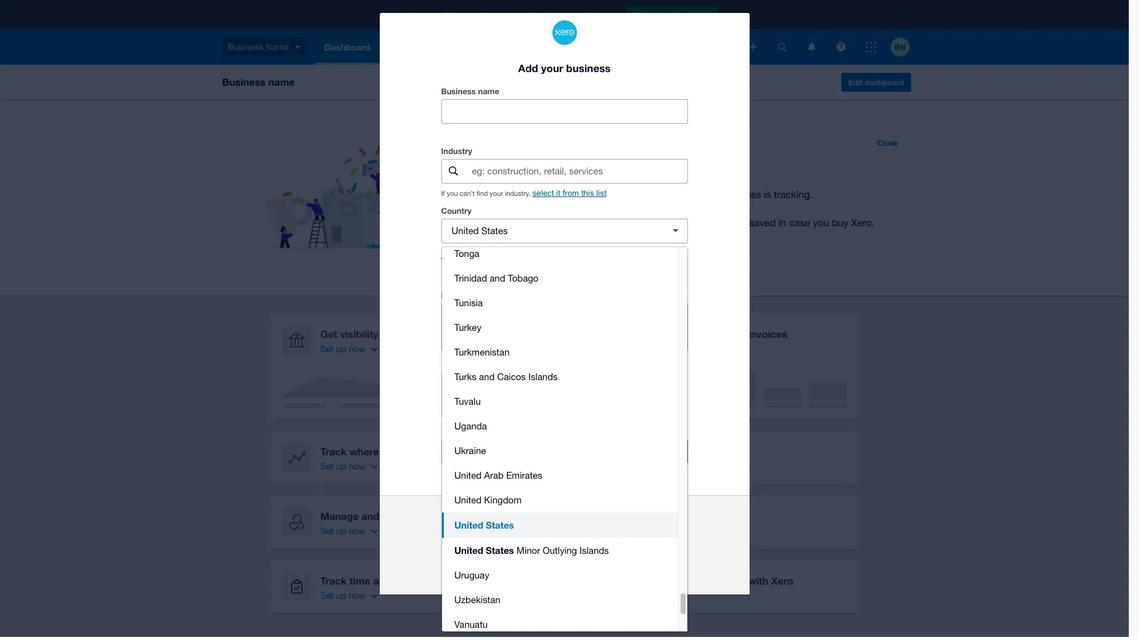 Task type: vqa. For each thing, say whether or not it's contained in the screenshot.
ROLES
no



Task type: locate. For each thing, give the bounding box(es) containing it.
states for united states minor outlying islands
[[486, 545, 514, 556]]

states down move in the left bottom of the page
[[486, 545, 514, 556]]

tunisia
[[455, 298, 483, 308]]

1 states from the top
[[486, 520, 514, 531]]

1 vertical spatial and
[[479, 372, 495, 382]]

and
[[490, 273, 506, 284], [479, 372, 495, 382]]

your
[[541, 61, 564, 74], [490, 190, 503, 197], [527, 534, 543, 543]]

states inside the united states button
[[486, 520, 514, 531]]

me
[[514, 334, 527, 345]]

you
[[447, 190, 458, 197], [454, 290, 468, 300]]

0 vertical spatial and
[[490, 273, 506, 284]]

no, it's just me
[[465, 334, 527, 345]]

islands
[[529, 372, 558, 382], [580, 546, 609, 556]]

zone:
[[459, 257, 477, 265]]

0 vertical spatial states
[[486, 520, 514, 531]]

group
[[442, 242, 688, 638]]

from
[[563, 189, 579, 198], [542, 518, 563, 529]]

united states button
[[442, 513, 679, 539]]

search icon image
[[449, 167, 458, 176]]

this
[[582, 189, 595, 198]]

Country field
[[442, 220, 659, 243]]

your up "united states minor outlying islands"
[[527, 534, 543, 543]]

your inside coming from quickbooks? move your data into xero for free.
[[527, 534, 543, 543]]

now
[[502, 447, 520, 458]]

data
[[545, 534, 561, 543]]

and for turks
[[479, 372, 495, 382]]

yes
[[465, 310, 479, 321]]

see
[[541, 553, 557, 564]]

turkmenistan
[[455, 347, 510, 358]]

1 vertical spatial from
[[542, 518, 563, 529]]

minor
[[517, 546, 541, 556]]

0 vertical spatial you
[[447, 190, 458, 197]]

united up united states
[[455, 495, 482, 506]]

states for united states
[[486, 520, 514, 531]]

your inside if you can't find your industry, select it from this list
[[490, 190, 503, 197]]

business
[[567, 61, 611, 74]]

turks and caicos islands
[[455, 372, 558, 382]]

it
[[557, 189, 561, 198]]

states
[[486, 520, 514, 531], [486, 545, 514, 556]]

details
[[560, 553, 589, 564]]

it's
[[482, 334, 494, 345]]

and up do you have employees?
[[490, 273, 506, 284]]

turkmenistan button
[[442, 340, 679, 365]]

vanuatu button
[[442, 613, 679, 638]]

country
[[441, 206, 472, 216]]

and inside button
[[490, 273, 506, 284]]

united up uruguay
[[455, 545, 484, 556]]

0 vertical spatial islands
[[529, 372, 558, 382]]

you inside if you can't find your industry, select it from this list
[[447, 190, 458, 197]]

islands inside 'button'
[[529, 372, 558, 382]]

from up data on the bottom of the page
[[542, 518, 563, 529]]

1 united from the top
[[455, 471, 482, 481]]

islands down the turkmenistan "button" at the bottom of page
[[529, 372, 558, 382]]

1 vertical spatial islands
[[580, 546, 609, 556]]

1 horizontal spatial time
[[542, 257, 557, 265]]

free.
[[609, 534, 625, 543]]

united down 'ukraine'
[[455, 471, 482, 481]]

for
[[597, 534, 607, 543]]

1 horizontal spatial islands
[[580, 546, 609, 556]]

add your business
[[519, 61, 611, 74]]

time left zone: on the top of the page
[[441, 257, 457, 265]]

you right do
[[454, 290, 468, 300]]

tobago
[[508, 273, 539, 284]]

and right "turks"
[[479, 372, 495, 382]]

tuvalu
[[455, 397, 481, 407]]

emirates
[[507, 471, 543, 481]]

and inside 'button'
[[479, 372, 495, 382]]

uganda
[[455, 421, 487, 432]]

canada)
[[578, 257, 604, 265]]

you right if on the left top of the page
[[447, 190, 458, 197]]

united arab emirates
[[455, 471, 543, 481]]

2 states from the top
[[486, 545, 514, 556]]

2 vertical spatial your
[[527, 534, 543, 543]]

name
[[478, 86, 500, 96]]

your right add
[[541, 61, 564, 74]]

arab
[[485, 471, 504, 481]]

05:00)
[[497, 257, 515, 265]]

do you have employees?
[[441, 290, 537, 300]]

turkey
[[455, 323, 482, 333]]

1 vertical spatial you
[[454, 290, 468, 300]]

time left (us
[[542, 257, 557, 265]]

states up move in the left bottom of the page
[[486, 520, 514, 531]]

from right it
[[563, 189, 579, 198]]

2 united from the top
[[455, 495, 482, 506]]

quickbooks?
[[565, 518, 624, 529]]

united
[[455, 471, 482, 481], [455, 495, 482, 506], [455, 520, 484, 531], [455, 545, 484, 556]]

industry,
[[505, 190, 531, 197]]

time
[[441, 257, 457, 265], [542, 257, 557, 265]]

4 united from the top
[[455, 545, 484, 556]]

united down united kingdom
[[455, 520, 484, 531]]

buy now button
[[441, 440, 561, 464]]

employees?
[[491, 290, 537, 300]]

group containing united states
[[442, 242, 688, 638]]

time zone: (utc-05:00) eastern time (us & canada)
[[441, 257, 604, 265]]

0 vertical spatial your
[[541, 61, 564, 74]]

0 horizontal spatial islands
[[529, 372, 558, 382]]

3 united from the top
[[455, 520, 484, 531]]

1 vertical spatial states
[[486, 545, 514, 556]]

Industry field
[[471, 160, 688, 183]]

&
[[572, 257, 576, 265]]

select
[[533, 189, 554, 198]]

uruguay button
[[442, 564, 679, 588]]

industry
[[441, 146, 473, 156]]

from inside coming from quickbooks? move your data into xero for free.
[[542, 518, 563, 529]]

your right find
[[490, 190, 503, 197]]

do
[[441, 290, 452, 300]]

trinidad
[[455, 273, 487, 284]]

caicos
[[498, 372, 526, 382]]

xero
[[579, 534, 595, 543]]

islands down for
[[580, 546, 609, 556]]

1 vertical spatial your
[[490, 190, 503, 197]]



Task type: describe. For each thing, give the bounding box(es) containing it.
kingdom
[[485, 495, 522, 506]]

united kingdom
[[455, 495, 522, 506]]

turkey button
[[442, 316, 679, 340]]

have
[[471, 290, 489, 300]]

trinidad and tobago button
[[442, 266, 679, 291]]

uzbekistan
[[455, 595, 501, 606]]

add
[[519, 61, 539, 74]]

move
[[505, 534, 525, 543]]

united for united arab emirates
[[455, 471, 482, 481]]

can't
[[460, 190, 475, 197]]

and for trinidad
[[490, 273, 506, 284]]

uruguay
[[455, 571, 490, 581]]

your for quickbooks?
[[527, 534, 543, 543]]

see details button
[[530, 546, 600, 571]]

turks
[[455, 372, 477, 382]]

time inside time zone: (utc-05:00) eastern time (us & canada)
[[542, 257, 557, 265]]

xero image
[[552, 20, 577, 45]]

united for united kingdom
[[455, 495, 482, 506]]

clear image
[[664, 219, 688, 244]]

0 horizontal spatial time
[[441, 257, 457, 265]]

you for have
[[454, 290, 468, 300]]

vanuatu
[[455, 620, 488, 630]]

tonga
[[455, 249, 480, 259]]

tuvalu button
[[442, 390, 679, 414]]

into
[[563, 534, 576, 543]]

see details
[[541, 553, 589, 564]]

if you can't find your industry, select it from this list
[[441, 189, 607, 198]]

find
[[477, 190, 488, 197]]

tunisia button
[[442, 291, 679, 316]]

eastern
[[517, 257, 540, 265]]

outlying
[[543, 546, 577, 556]]

turks and caicos islands button
[[442, 365, 679, 390]]

your for can't
[[490, 190, 503, 197]]

buy now
[[482, 447, 520, 458]]

buy
[[482, 447, 499, 458]]

uganda button
[[442, 414, 679, 439]]

do you have employees? group
[[441, 303, 688, 352]]

Business name field
[[442, 100, 688, 123]]

business name
[[441, 86, 500, 96]]

business
[[441, 86, 476, 96]]

if
[[441, 190, 445, 197]]

coming
[[505, 518, 540, 529]]

united states
[[455, 520, 514, 531]]

list
[[597, 189, 607, 198]]

no,
[[465, 334, 479, 345]]

united for united states
[[455, 520, 484, 531]]

just
[[497, 334, 511, 345]]

(us
[[559, 257, 570, 265]]

(utc-
[[479, 257, 497, 265]]

united arab emirates button
[[442, 464, 679, 489]]

united states minor outlying islands
[[455, 545, 609, 556]]

ukraine
[[455, 446, 486, 456]]

0 vertical spatial from
[[563, 189, 579, 198]]

tonga button
[[442, 242, 679, 266]]

you for can't
[[447, 190, 458, 197]]

united kingdom button
[[442, 489, 679, 513]]

ukraine button
[[442, 439, 679, 464]]

coming from quickbooks? move your data into xero for free.
[[505, 518, 625, 543]]

trinidad and tobago
[[455, 273, 539, 284]]

select it from this list button
[[533, 189, 607, 198]]

islands inside "united states minor outlying islands"
[[580, 546, 609, 556]]

uzbekistan button
[[442, 588, 679, 613]]



